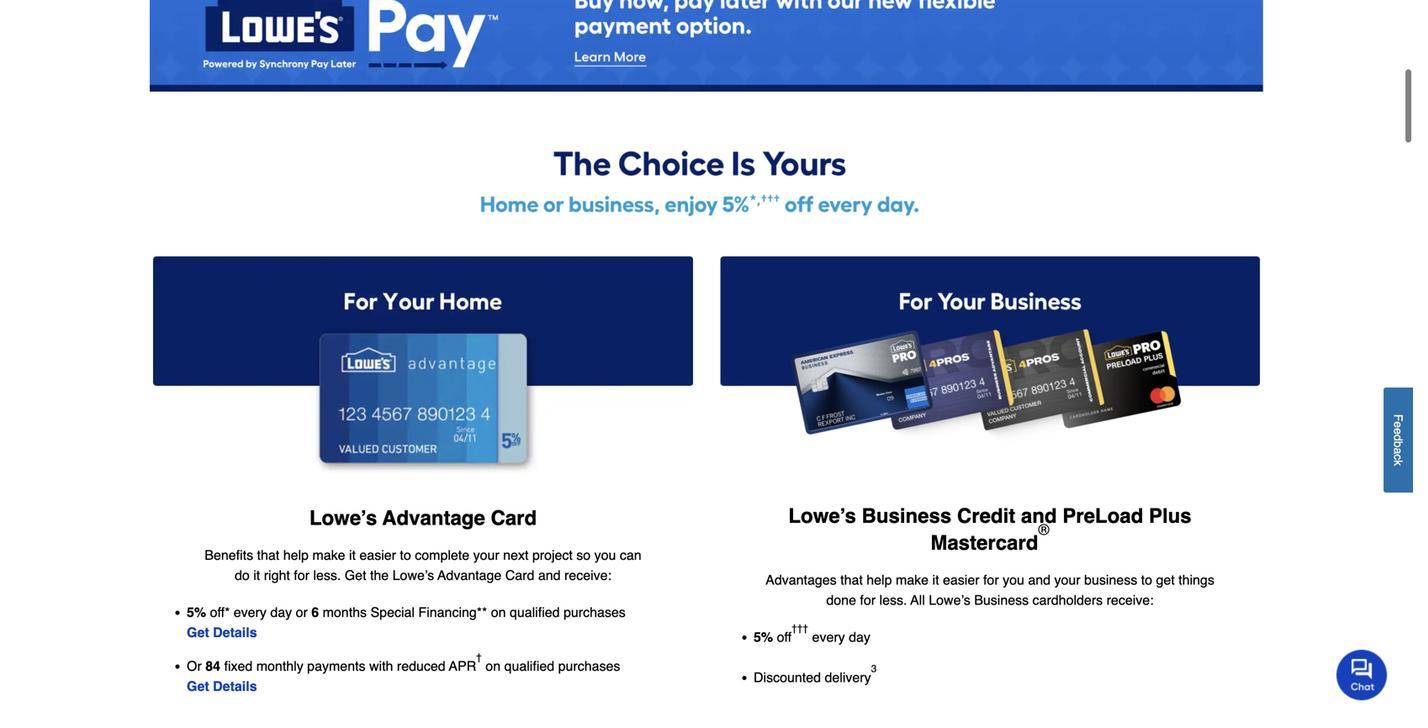 Task type: describe. For each thing, give the bounding box(es) containing it.
chat invite button image
[[1337, 650, 1389, 701]]

plus
[[1150, 505, 1192, 528]]

2 horizontal spatial for
[[984, 573, 1000, 588]]

preload
[[1063, 505, 1144, 528]]

5% off ††† every day
[[754, 623, 871, 645]]

3
[[872, 664, 877, 675]]

for inside the benefits that help make it easier to complete your next project so you can do it right for less. get the lowe's advantage card and receive:
[[294, 568, 310, 584]]

payments
[[307, 659, 366, 674]]

off
[[777, 630, 792, 645]]

†
[[476, 652, 482, 664]]

lowe's advantage card
[[310, 507, 537, 530]]

advantage inside the benefits that help make it easier to complete your next project so you can do it right for less. get the lowe's advantage card and receive:
[[438, 568, 502, 584]]

advantages that help make it easier for you and your business to get things done for less. all lowe's business cardholders receive:
[[766, 573, 1215, 608]]

fixed
[[224, 659, 253, 674]]

1 e from the top
[[1392, 422, 1406, 429]]

help for lowe's advantage card
[[283, 548, 309, 563]]

†††
[[792, 623, 809, 635]]

that for lowe's advantage card
[[257, 548, 280, 563]]

your inside the benefits that help make it easier to complete your next project so you can do it right for less. get the lowe's advantage card and receive:
[[473, 548, 500, 563]]

monthly
[[256, 659, 304, 674]]

get for day
[[187, 625, 209, 641]]

easier for business
[[943, 573, 980, 588]]

get for monthly
[[187, 679, 209, 695]]

receive: inside advantages that help make it easier for you and your business to get things done for less. all lowe's business cardholders receive:
[[1107, 593, 1154, 608]]

with
[[369, 659, 393, 674]]

qualified for financing**
[[510, 605, 560, 621]]

delivery
[[825, 670, 872, 686]]

and inside the benefits that help make it easier to complete your next project so you can do it right for less. get the lowe's advantage card and receive:
[[538, 568, 561, 584]]

5% for 5% off ††† every day
[[754, 630, 774, 645]]

receive: inside the benefits that help make it easier to complete your next project so you can do it right for less. get the lowe's advantage card and receive:
[[565, 568, 612, 584]]

5% for 5% off* every day or 6 months special financing** on qualified purchases get details
[[187, 605, 206, 621]]

you inside advantages that help make it easier for you and your business to get things done for less. all lowe's business cardholders receive:
[[1003, 573, 1025, 588]]

6
[[312, 605, 319, 621]]

cardholders
[[1033, 593, 1103, 608]]

to inside advantages that help make it easier for you and your business to get things done for less. all lowe's business cardholders receive:
[[1142, 573, 1153, 588]]

it for lowe's advantage card
[[349, 548, 356, 563]]

so
[[577, 548, 591, 563]]

credit
[[958, 505, 1016, 528]]

lowe's business credit and preload plus mastercard
[[789, 505, 1192, 555]]

months
[[323, 605, 367, 621]]

apr
[[449, 659, 476, 674]]

on for †
[[486, 659, 501, 674]]

business
[[1085, 573, 1138, 588]]

lowe's up the
[[310, 507, 377, 530]]

project
[[533, 548, 573, 563]]

do
[[235, 568, 250, 584]]

off*
[[210, 605, 230, 621]]

or
[[296, 605, 308, 621]]

discounted
[[754, 670, 821, 686]]

mastercard
[[931, 532, 1039, 555]]

get inside the benefits that help make it easier to complete your next project so you can do it right for less. get the lowe's advantage card and receive:
[[345, 568, 367, 584]]



Task type: vqa. For each thing, say whether or not it's contained in the screenshot.
products
no



Task type: locate. For each thing, give the bounding box(es) containing it.
purchases for 5% off* every day or 6 months special financing** on qualified purchases get details
[[564, 605, 626, 621]]

5% inside 5% off ††† every day
[[754, 630, 774, 645]]

it inside advantages that help make it easier for you and your business to get things done for less. all lowe's business cardholders receive:
[[933, 573, 940, 588]]

can
[[620, 548, 642, 563]]

0 horizontal spatial help
[[283, 548, 309, 563]]

d
[[1392, 435, 1406, 442]]

0 vertical spatial that
[[257, 548, 280, 563]]

help
[[283, 548, 309, 563], [867, 573, 893, 588]]

every
[[234, 605, 267, 621], [813, 630, 846, 645]]

5% left off in the bottom right of the page
[[754, 630, 774, 645]]

2 details from the top
[[213, 679, 257, 695]]

day inside 5% off* every day or 6 months special financing** on qualified purchases get details
[[270, 605, 292, 621]]

0 vertical spatial to
[[400, 548, 411, 563]]

you inside the benefits that help make it easier to complete your next project so you can do it right for less. get the lowe's advantage card and receive:
[[595, 548, 616, 563]]

1 vertical spatial day
[[849, 630, 871, 645]]

1 horizontal spatial your
[[1055, 573, 1081, 588]]

get details link down 84
[[187, 679, 257, 695]]

day down 'done'
[[849, 630, 871, 645]]

discounted delivery 3
[[754, 664, 877, 686]]

lowe's
[[789, 505, 857, 528], [310, 507, 377, 530], [393, 568, 434, 584], [929, 593, 971, 608]]

1 vertical spatial qualified
[[505, 659, 555, 674]]

84
[[206, 659, 221, 674]]

that inside advantages that help make it easier for you and your business to get things done for less. all lowe's business cardholders receive:
[[841, 573, 863, 588]]

0 vertical spatial make
[[313, 548, 345, 563]]

1 horizontal spatial to
[[1142, 573, 1153, 588]]

1 vertical spatial your
[[1055, 573, 1081, 588]]

day inside 5% off ††† every day
[[849, 630, 871, 645]]

1 get details link from the top
[[187, 625, 257, 641]]

0 horizontal spatial every
[[234, 605, 267, 621]]

for right 'done'
[[860, 593, 876, 608]]

1 horizontal spatial business
[[975, 593, 1029, 608]]

1 vertical spatial business
[[975, 593, 1029, 608]]

you right so
[[595, 548, 616, 563]]

every inside 5% off* every day or 6 months special financing** on qualified purchases get details
[[234, 605, 267, 621]]

0 vertical spatial business
[[862, 505, 952, 528]]

1 details from the top
[[213, 625, 257, 641]]

qualified for †
[[505, 659, 555, 674]]

or
[[187, 659, 202, 674]]

0 horizontal spatial for
[[294, 568, 310, 584]]

that
[[257, 548, 280, 563], [841, 573, 863, 588]]

a
[[1392, 448, 1406, 455]]

complete
[[415, 548, 470, 563]]

purchases
[[564, 605, 626, 621], [558, 659, 621, 674]]

business down mastercard
[[975, 593, 1029, 608]]

5% left "off*"
[[187, 605, 206, 621]]

special
[[371, 605, 415, 621]]

make inside the benefits that help make it easier to complete your next project so you can do it right for less. get the lowe's advantage card and receive:
[[313, 548, 345, 563]]

less. up 6
[[313, 568, 341, 584]]

0 horizontal spatial easier
[[360, 548, 396, 563]]

it right do
[[254, 568, 260, 584]]

0 horizontal spatial you
[[595, 548, 616, 563]]

help up right
[[283, 548, 309, 563]]

easier up the
[[360, 548, 396, 563]]

2 horizontal spatial it
[[933, 573, 940, 588]]

to left get
[[1142, 573, 1153, 588]]

f
[[1392, 415, 1406, 422]]

qualified inside 5% off* every day or 6 months special financing** on qualified purchases get details
[[510, 605, 560, 621]]

get
[[345, 568, 367, 584], [187, 625, 209, 641], [187, 679, 209, 695]]

1 horizontal spatial receive:
[[1107, 593, 1154, 608]]

and inside advantages that help make it easier for you and your business to get things done for less. all lowe's business cardholders receive:
[[1029, 573, 1051, 588]]

0 horizontal spatial that
[[257, 548, 280, 563]]

and up cardholders
[[1029, 573, 1051, 588]]

less.
[[313, 568, 341, 584], [880, 593, 908, 608]]

business left "credit"
[[862, 505, 952, 528]]

purchases inside 5% off* every day or 6 months special financing** on qualified purchases get details
[[564, 605, 626, 621]]

1 vertical spatial easier
[[943, 573, 980, 588]]

easier for advantage
[[360, 548, 396, 563]]

0 vertical spatial you
[[595, 548, 616, 563]]

1 horizontal spatial it
[[349, 548, 356, 563]]

on
[[491, 605, 506, 621], [486, 659, 501, 674]]

receive:
[[565, 568, 612, 584], [1107, 593, 1154, 608]]

1 horizontal spatial 5%
[[754, 630, 774, 645]]

for down mastercard
[[984, 573, 1000, 588]]

lowe's inside lowe's business credit and preload plus mastercard
[[789, 505, 857, 528]]

®
[[1039, 522, 1050, 539]]

get up or
[[187, 625, 209, 641]]

k
[[1392, 461, 1406, 467]]

lowe's pay. buy now, pay later with our new flexible payment option. image
[[150, 0, 1264, 92]]

every right †††
[[813, 630, 846, 645]]

for your business. image
[[720, 257, 1261, 473]]

qualified
[[510, 605, 560, 621], [505, 659, 555, 674]]

less. left "all"
[[880, 593, 908, 608]]

business inside advantages that help make it easier for you and your business to get things done for less. all lowe's business cardholders receive:
[[975, 593, 1029, 608]]

you
[[595, 548, 616, 563], [1003, 573, 1025, 588]]

business
[[862, 505, 952, 528], [975, 593, 1029, 608]]

and inside lowe's business credit and preload plus mastercard
[[1022, 505, 1058, 528]]

1 vertical spatial details
[[213, 679, 257, 695]]

card up next
[[491, 507, 537, 530]]

details inside 5% off* every day or 6 months special financing** on qualified purchases get details
[[213, 625, 257, 641]]

easier inside the benefits that help make it easier to complete your next project so you can do it right for less. get the lowe's advantage card and receive:
[[360, 548, 396, 563]]

for right right
[[294, 568, 310, 584]]

your left next
[[473, 548, 500, 563]]

and
[[1022, 505, 1058, 528], [538, 568, 561, 584], [1029, 573, 1051, 588]]

get inside or 84 fixed monthly payments with reduced apr † on qualified purchases get details
[[187, 679, 209, 695]]

on right financing**
[[491, 605, 506, 621]]

0 horizontal spatial receive:
[[565, 568, 612, 584]]

5%
[[187, 605, 206, 621], [754, 630, 774, 645]]

your up cardholders
[[1055, 573, 1081, 588]]

1 vertical spatial purchases
[[558, 659, 621, 674]]

day left or
[[270, 605, 292, 621]]

0 horizontal spatial less.
[[313, 568, 341, 584]]

the
[[370, 568, 389, 584]]

0 vertical spatial advantage
[[383, 507, 485, 530]]

and down project in the left of the page
[[538, 568, 561, 584]]

1 vertical spatial receive:
[[1107, 593, 1154, 608]]

help right the advantages at right
[[867, 573, 893, 588]]

all
[[911, 593, 926, 608]]

reduced
[[397, 659, 446, 674]]

your
[[473, 548, 500, 563], [1055, 573, 1081, 588]]

lowe's right the
[[393, 568, 434, 584]]

2 e from the top
[[1392, 429, 1406, 435]]

that up 'done'
[[841, 573, 863, 588]]

qualified down project in the left of the page
[[510, 605, 560, 621]]

for
[[294, 568, 310, 584], [984, 573, 1000, 588], [860, 593, 876, 608]]

next
[[503, 548, 529, 563]]

1 horizontal spatial every
[[813, 630, 846, 645]]

that up right
[[257, 548, 280, 563]]

help for lowe's business credit and preload plus mastercard
[[867, 573, 893, 588]]

the choice is yours. home or business, enjoy 5 percent off every day. image
[[150, 142, 1264, 223]]

get details link down "off*"
[[187, 625, 257, 641]]

advantage down complete
[[438, 568, 502, 584]]

it up months
[[349, 548, 356, 563]]

help inside the benefits that help make it easier to complete your next project so you can do it right for less. get the lowe's advantage card and receive:
[[283, 548, 309, 563]]

help inside advantages that help make it easier for you and your business to get things done for less. all lowe's business cardholders receive:
[[867, 573, 893, 588]]

it down mastercard
[[933, 573, 940, 588]]

things
[[1179, 573, 1215, 588]]

0 horizontal spatial 5%
[[187, 605, 206, 621]]

1 vertical spatial to
[[1142, 573, 1153, 588]]

1 horizontal spatial day
[[849, 630, 871, 645]]

card down next
[[506, 568, 535, 584]]

business inside lowe's business credit and preload plus mastercard
[[862, 505, 952, 528]]

financing**
[[419, 605, 487, 621]]

that inside the benefits that help make it easier to complete your next project so you can do it right for less. get the lowe's advantage card and receive:
[[257, 548, 280, 563]]

advantage
[[383, 507, 485, 530], [438, 568, 502, 584]]

that for lowe's business credit and preload plus mastercard
[[841, 573, 863, 588]]

make for advantage
[[313, 548, 345, 563]]

less. inside advantages that help make it easier for you and your business to get things done for less. all lowe's business cardholders receive:
[[880, 593, 908, 608]]

advantages
[[766, 573, 837, 588]]

e up b
[[1392, 429, 1406, 435]]

every right "off*"
[[234, 605, 267, 621]]

1 horizontal spatial less.
[[880, 593, 908, 608]]

card inside the benefits that help make it easier to complete your next project so you can do it right for less. get the lowe's advantage card and receive:
[[506, 568, 535, 584]]

1 horizontal spatial make
[[896, 573, 929, 588]]

card
[[491, 507, 537, 530], [506, 568, 535, 584]]

0 horizontal spatial to
[[400, 548, 411, 563]]

5% inside 5% off* every day or 6 months special financing** on qualified purchases get details
[[187, 605, 206, 621]]

details down fixed
[[213, 679, 257, 695]]

2 get details link from the top
[[187, 679, 257, 695]]

0 vertical spatial help
[[283, 548, 309, 563]]

f e e d b a c k
[[1392, 415, 1406, 467]]

0 horizontal spatial make
[[313, 548, 345, 563]]

receive: down so
[[565, 568, 612, 584]]

easier inside advantages that help make it easier for you and your business to get things done for less. all lowe's business cardholders receive:
[[943, 573, 980, 588]]

less. inside the benefits that help make it easier to complete your next project so you can do it right for less. get the lowe's advantage card and receive:
[[313, 568, 341, 584]]

1 horizontal spatial that
[[841, 573, 863, 588]]

benefits that help make it easier to complete your next project so you can do it right for less. get the lowe's advantage card and receive:
[[205, 548, 642, 584]]

1 vertical spatial make
[[896, 573, 929, 588]]

get
[[1157, 573, 1175, 588]]

1 vertical spatial on
[[486, 659, 501, 674]]

easier down mastercard
[[943, 573, 980, 588]]

0 vertical spatial qualified
[[510, 605, 560, 621]]

purchases for or 84 fixed monthly payments with reduced apr † on qualified purchases get details
[[558, 659, 621, 674]]

day
[[270, 605, 292, 621], [849, 630, 871, 645]]

f e e d b a c k button
[[1384, 388, 1414, 493]]

0 vertical spatial every
[[234, 605, 267, 621]]

on right †
[[486, 659, 501, 674]]

lowe's right "all"
[[929, 593, 971, 608]]

get details link
[[187, 625, 257, 641], [187, 679, 257, 695]]

advantage up complete
[[383, 507, 485, 530]]

done
[[827, 593, 857, 608]]

0 vertical spatial on
[[491, 605, 506, 621]]

get down or
[[187, 679, 209, 695]]

0 vertical spatial receive:
[[565, 568, 612, 584]]

0 horizontal spatial it
[[254, 568, 260, 584]]

on inside 5% off* every day or 6 months special financing** on qualified purchases get details
[[491, 605, 506, 621]]

to left complete
[[400, 548, 411, 563]]

1 vertical spatial less.
[[880, 593, 908, 608]]

make inside advantages that help make it easier for you and your business to get things done for less. all lowe's business cardholders receive:
[[896, 573, 929, 588]]

for your home. image
[[153, 257, 693, 475]]

b
[[1392, 442, 1406, 448]]

0 vertical spatial 5%
[[187, 605, 206, 621]]

1 vertical spatial you
[[1003, 573, 1025, 588]]

make up "all"
[[896, 573, 929, 588]]

on for financing**
[[491, 605, 506, 621]]

lowe's inside advantages that help make it easier for you and your business to get things done for less. all lowe's business cardholders receive:
[[929, 593, 971, 608]]

purchases inside or 84 fixed monthly payments with reduced apr † on qualified purchases get details
[[558, 659, 621, 674]]

e
[[1392, 422, 1406, 429], [1392, 429, 1406, 435]]

it for lowe's business credit and preload plus mastercard
[[933, 573, 940, 588]]

receive: down the business on the right bottom of the page
[[1107, 593, 1154, 608]]

0 vertical spatial get
[[345, 568, 367, 584]]

1 horizontal spatial for
[[860, 593, 876, 608]]

0 horizontal spatial business
[[862, 505, 952, 528]]

to inside the benefits that help make it easier to complete your next project so you can do it right for less. get the lowe's advantage card and receive:
[[400, 548, 411, 563]]

1 vertical spatial every
[[813, 630, 846, 645]]

benefits
[[205, 548, 253, 563]]

0 vertical spatial card
[[491, 507, 537, 530]]

qualified right †
[[505, 659, 555, 674]]

lowe's up the advantages at right
[[789, 505, 857, 528]]

or 84 fixed monthly payments with reduced apr † on qualified purchases get details
[[187, 652, 621, 695]]

2 vertical spatial get
[[187, 679, 209, 695]]

make
[[313, 548, 345, 563], [896, 573, 929, 588]]

details for fixed
[[213, 679, 257, 695]]

0 vertical spatial day
[[270, 605, 292, 621]]

and right "credit"
[[1022, 505, 1058, 528]]

0 vertical spatial less.
[[313, 568, 341, 584]]

1 vertical spatial card
[[506, 568, 535, 584]]

it
[[349, 548, 356, 563], [254, 568, 260, 584], [933, 573, 940, 588]]

1 horizontal spatial help
[[867, 573, 893, 588]]

0 vertical spatial get details link
[[187, 625, 257, 641]]

lowe's inside the benefits that help make it easier to complete your next project so you can do it right for less. get the lowe's advantage card and receive:
[[393, 568, 434, 584]]

c
[[1392, 455, 1406, 461]]

every inside 5% off ††† every day
[[813, 630, 846, 645]]

0 vertical spatial details
[[213, 625, 257, 641]]

1 vertical spatial advantage
[[438, 568, 502, 584]]

1 horizontal spatial you
[[1003, 573, 1025, 588]]

e up d
[[1392, 422, 1406, 429]]

get inside 5% off* every day or 6 months special financing** on qualified purchases get details
[[187, 625, 209, 641]]

1 vertical spatial 5%
[[754, 630, 774, 645]]

1 vertical spatial get details link
[[187, 679, 257, 695]]

qualified inside or 84 fixed monthly payments with reduced apr † on qualified purchases get details
[[505, 659, 555, 674]]

on inside or 84 fixed monthly payments with reduced apr † on qualified purchases get details
[[486, 659, 501, 674]]

details for every
[[213, 625, 257, 641]]

easier
[[360, 548, 396, 563], [943, 573, 980, 588]]

details inside or 84 fixed monthly payments with reduced apr † on qualified purchases get details
[[213, 679, 257, 695]]

1 horizontal spatial easier
[[943, 573, 980, 588]]

0 vertical spatial easier
[[360, 548, 396, 563]]

make for business
[[896, 573, 929, 588]]

5% off* every day or 6 months special financing** on qualified purchases get details
[[187, 605, 626, 641]]

you down mastercard
[[1003, 573, 1025, 588]]

1 vertical spatial get
[[187, 625, 209, 641]]

details
[[213, 625, 257, 641], [213, 679, 257, 695]]

get left the
[[345, 568, 367, 584]]

your inside advantages that help make it easier for you and your business to get things done for less. all lowe's business cardholders receive:
[[1055, 573, 1081, 588]]

0 horizontal spatial day
[[270, 605, 292, 621]]

0 horizontal spatial your
[[473, 548, 500, 563]]

to
[[400, 548, 411, 563], [1142, 573, 1153, 588]]

make up 6
[[313, 548, 345, 563]]

1 vertical spatial that
[[841, 573, 863, 588]]

right
[[264, 568, 290, 584]]

0 vertical spatial your
[[473, 548, 500, 563]]

details down "off*"
[[213, 625, 257, 641]]

0 vertical spatial purchases
[[564, 605, 626, 621]]

1 vertical spatial help
[[867, 573, 893, 588]]



